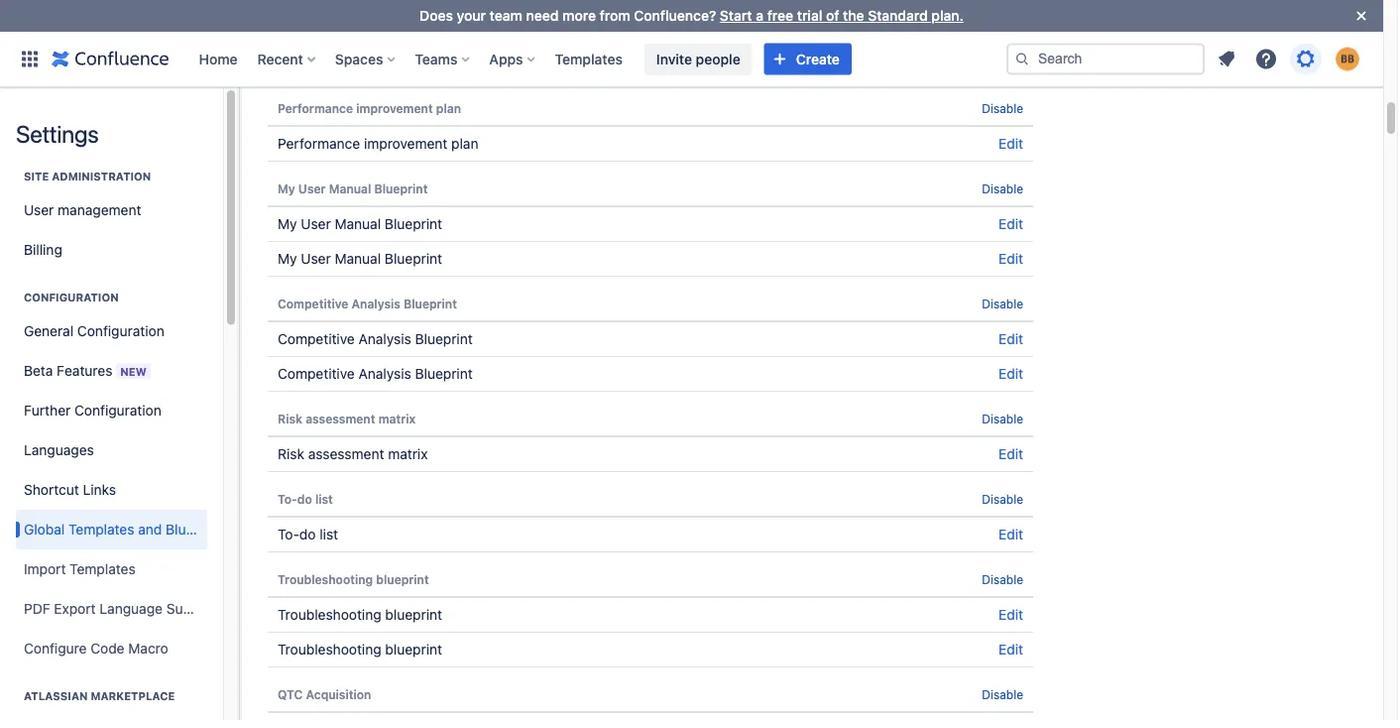 Task type: describe. For each thing, give the bounding box(es) containing it.
troubleshooting for second edit link from the bottom of the page
[[278, 607, 382, 623]]

create
[[796, 51, 840, 67]]

disable for performance improvement plan
[[982, 101, 1024, 115]]

plan for disable 'link' associated with 90-day plan
[[324, 21, 349, 35]]

start a free trial of the standard plan. link
[[720, 7, 964, 24]]

team
[[490, 7, 523, 24]]

does your team need more from confluence? start a free trial of the standard plan.
[[420, 7, 964, 24]]

disable for to-do list
[[982, 492, 1024, 506]]

invite people
[[657, 51, 741, 67]]

links
[[83, 482, 116, 498]]

performance improvement plan for edit
[[278, 135, 479, 152]]

90-day plan for edit
[[278, 55, 355, 71]]

disable for competitive analysis blueprint
[[982, 297, 1024, 310]]

people
[[696, 51, 741, 67]]

help icon image
[[1255, 47, 1279, 71]]

support
[[166, 601, 218, 617]]

disable link for risk assessment matrix
[[982, 412, 1024, 426]]

0 vertical spatial manual
[[329, 182, 371, 195]]

disable link for 90-day plan
[[982, 21, 1024, 35]]

further
[[24, 402, 71, 419]]

shortcut links link
[[16, 470, 207, 510]]

to- for disable
[[278, 492, 297, 506]]

qtc acquisition
[[278, 687, 371, 701]]

matrix for disable
[[379, 412, 416, 426]]

disable link for to-do list
[[982, 492, 1024, 506]]

import templates
[[24, 561, 136, 577]]

spaces
[[335, 51, 383, 67]]

edit for to-do list
[[999, 526, 1024, 543]]

import templates link
[[16, 549, 207, 589]]

beta
[[24, 362, 53, 378]]

list for edit
[[320, 526, 338, 543]]

risk for edit
[[278, 446, 304, 462]]

global
[[24, 521, 65, 538]]

home
[[199, 51, 238, 67]]

further configuration
[[24, 402, 161, 419]]

manual for edit link related to my user manual blueprint
[[335, 250, 381, 267]]

code
[[91, 640, 125, 657]]

recent
[[257, 51, 303, 67]]

1 competitive analysis blueprint from the top
[[278, 297, 457, 310]]

edit for my user manual blueprint
[[999, 250, 1024, 267]]

list for disable
[[315, 492, 333, 506]]

troubleshooting blueprint for edit link for troubleshooting blueprint
[[278, 641, 442, 658]]

user management
[[24, 202, 141, 218]]

and
[[138, 521, 162, 538]]

disable link for troubleshooting blueprint
[[982, 572, 1024, 586]]

general configuration link
[[16, 311, 207, 351]]

shortcut links
[[24, 482, 116, 498]]

atlassian marketplace
[[24, 690, 175, 703]]

edit link for risk assessment matrix
[[999, 446, 1024, 462]]

the
[[843, 7, 865, 24]]

invite people button
[[645, 43, 753, 75]]

standard
[[868, 7, 928, 24]]

do for disable
[[297, 492, 312, 506]]

5 edit from the top
[[999, 331, 1024, 347]]

matrix for edit
[[388, 446, 428, 462]]

disable link for qtc acquisition
[[982, 687, 1024, 701]]

pdf export language support
[[24, 601, 218, 617]]

manual for 8th edit link from the bottom of the page
[[335, 216, 381, 232]]

create button
[[764, 43, 852, 75]]

pdf export language support link
[[16, 589, 218, 629]]

3 edit link from the top
[[999, 216, 1024, 232]]

macro
[[128, 640, 168, 657]]

analysis for edit link related to competitive analysis blueprint
[[359, 366, 411, 382]]

edit for competitive analysis blueprint
[[999, 366, 1024, 382]]

1 competitive from the top
[[278, 297, 348, 310]]

1 troubleshooting from the top
[[278, 572, 373, 586]]

notification icon image
[[1215, 47, 1239, 71]]

home link
[[193, 43, 244, 75]]

edit link for 90-day plan
[[999, 55, 1024, 71]]

disable for my user manual blueprint
[[982, 182, 1024, 195]]

marketplace
[[91, 690, 175, 703]]

global element
[[12, 31, 1007, 87]]

disable for risk assessment matrix
[[982, 412, 1024, 426]]

banner containing home
[[0, 31, 1384, 87]]

do for edit
[[299, 526, 316, 543]]

performance for disable
[[278, 101, 353, 115]]

configuration for general
[[77, 323, 164, 339]]

1 troubleshooting blueprint from the top
[[278, 572, 429, 586]]

edit for troubleshooting blueprint
[[999, 641, 1024, 658]]

templates link
[[549, 43, 629, 75]]

general
[[24, 323, 74, 339]]

settings
[[16, 120, 99, 148]]

global templates and blueprints
[[24, 521, 230, 538]]

billing
[[24, 242, 62, 258]]

general configuration
[[24, 323, 164, 339]]

spaces button
[[329, 43, 403, 75]]

9 edit link from the top
[[999, 607, 1024, 623]]

apps button
[[483, 43, 543, 75]]

blueprint for second edit link from the bottom of the page
[[385, 607, 442, 623]]

edit for risk assessment matrix
[[999, 446, 1024, 462]]

settings icon image
[[1294, 47, 1318, 71]]

templates for global templates and blueprints
[[68, 521, 134, 538]]

site
[[24, 170, 49, 183]]

my for edit link related to my user manual blueprint
[[278, 250, 297, 267]]

analysis for 5th edit link from the top of the page
[[359, 331, 411, 347]]

disable link for competitive analysis blueprint
[[982, 297, 1024, 310]]

edit link for competitive analysis blueprint
[[999, 366, 1024, 382]]

competitive for edit link related to competitive analysis blueprint
[[278, 366, 355, 382]]



Task type: locate. For each thing, give the bounding box(es) containing it.
user
[[298, 182, 326, 195], [24, 202, 54, 218], [301, 216, 331, 232], [301, 250, 331, 267]]

2 performance improvement plan from the top
[[278, 135, 479, 152]]

troubleshooting blueprint for second edit link from the bottom of the page
[[278, 607, 442, 623]]

configuration
[[24, 291, 119, 304], [77, 323, 164, 339], [74, 402, 161, 419]]

blueprints
[[166, 521, 230, 538]]

2 vertical spatial competitive
[[278, 366, 355, 382]]

disable link for my user manual blueprint
[[982, 182, 1024, 195]]

2 edit from the top
[[999, 135, 1024, 152]]

1 vertical spatial competitive analysis blueprint
[[278, 331, 473, 347]]

2 90- from the top
[[278, 55, 301, 71]]

2 troubleshooting blueprint from the top
[[278, 607, 442, 623]]

analysis
[[352, 297, 401, 310], [359, 331, 411, 347], [359, 366, 411, 382]]

performance for edit
[[278, 135, 360, 152]]

1 vertical spatial configuration
[[77, 323, 164, 339]]

edit for 90-day plan
[[999, 55, 1024, 71]]

0 vertical spatial 90-day plan
[[278, 21, 349, 35]]

competitive analysis blueprint for edit link related to competitive analysis blueprint
[[278, 366, 473, 382]]

1 vertical spatial my user manual blueprint
[[278, 216, 442, 232]]

90- for edit
[[278, 55, 301, 71]]

10 edit from the top
[[999, 641, 1024, 658]]

3 troubleshooting from the top
[[278, 641, 382, 658]]

1 90- from the top
[[278, 21, 299, 35]]

site administration
[[24, 170, 151, 183]]

2 disable link from the top
[[982, 101, 1024, 115]]

improvement down teams
[[364, 135, 448, 152]]

6 disable link from the top
[[982, 492, 1024, 506]]

7 disable from the top
[[982, 572, 1024, 586]]

4 disable link from the top
[[982, 297, 1024, 310]]

90-day plan for disable
[[278, 21, 349, 35]]

search image
[[1015, 51, 1031, 67]]

features
[[57, 362, 113, 378]]

shortcut
[[24, 482, 79, 498]]

1 vertical spatial risk
[[278, 446, 304, 462]]

1 edit link from the top
[[999, 55, 1024, 71]]

0 vertical spatial blueprint
[[376, 572, 429, 586]]

1 risk assessment matrix from the top
[[278, 412, 416, 426]]

1 my from the top
[[278, 182, 295, 195]]

user inside the user management link
[[24, 202, 54, 218]]

performance down recent popup button
[[278, 101, 353, 115]]

start
[[720, 7, 752, 24]]

templates inside "global" element
[[555, 51, 623, 67]]

5 disable link from the top
[[982, 412, 1024, 426]]

billing link
[[16, 230, 207, 270]]

0 vertical spatial troubleshooting blueprint
[[278, 572, 429, 586]]

configuration up languages link
[[74, 402, 161, 419]]

1 vertical spatial manual
[[335, 216, 381, 232]]

2 vertical spatial troubleshooting blueprint
[[278, 641, 442, 658]]

need
[[526, 7, 559, 24]]

configure code macro
[[24, 640, 168, 657]]

7 disable link from the top
[[982, 572, 1024, 586]]

2 vertical spatial blueprint
[[385, 641, 442, 658]]

risk for disable
[[278, 412, 303, 426]]

day
[[299, 21, 320, 35], [301, 55, 324, 71]]

my
[[278, 182, 295, 195], [278, 216, 297, 232], [278, 250, 297, 267]]

3 my user manual blueprint from the top
[[278, 250, 442, 267]]

0 vertical spatial risk assessment matrix
[[278, 412, 416, 426]]

of
[[826, 7, 840, 24]]

2 competitive from the top
[[278, 331, 355, 347]]

performance improvement plan
[[278, 101, 461, 115], [278, 135, 479, 152]]

plan for 90-day plan's edit link
[[328, 55, 355, 71]]

90-
[[278, 21, 299, 35], [278, 55, 301, 71]]

configuration up new
[[77, 323, 164, 339]]

your profile and preferences image
[[1336, 47, 1360, 71]]

1 vertical spatial performance
[[278, 135, 360, 152]]

my for 8th edit link from the bottom of the page
[[278, 216, 297, 232]]

pdf
[[24, 601, 50, 617]]

plan for edit link for performance improvement plan
[[451, 135, 479, 152]]

matrix
[[379, 412, 416, 426], [388, 446, 428, 462]]

teams button
[[409, 43, 477, 75]]

to-do list for disable
[[278, 492, 333, 506]]

configure
[[24, 640, 87, 657]]

disable for 90-day plan
[[982, 21, 1024, 35]]

plan
[[324, 21, 349, 35], [328, 55, 355, 71], [436, 101, 461, 115], [451, 135, 479, 152]]

your
[[457, 7, 486, 24]]

assessment for disable
[[306, 412, 375, 426]]

2 vertical spatial manual
[[335, 250, 381, 267]]

2 my user manual blueprint from the top
[[278, 216, 442, 232]]

Search field
[[1007, 43, 1205, 75]]

assessment for edit
[[308, 446, 384, 462]]

edit link for my user manual blueprint
[[999, 250, 1024, 267]]

appswitcher icon image
[[18, 47, 42, 71]]

1 90-day plan from the top
[[278, 21, 349, 35]]

7 edit link from the top
[[999, 446, 1024, 462]]

1 performance from the top
[[278, 101, 353, 115]]

beta features new
[[24, 362, 147, 378]]

10 edit link from the top
[[999, 641, 1024, 658]]

0 vertical spatial configuration
[[24, 291, 119, 304]]

disable link
[[982, 21, 1024, 35], [982, 101, 1024, 115], [982, 182, 1024, 195], [982, 297, 1024, 310], [982, 412, 1024, 426], [982, 492, 1024, 506], [982, 572, 1024, 586], [982, 687, 1024, 701]]

manual
[[329, 182, 371, 195], [335, 216, 381, 232], [335, 250, 381, 267]]

2 vertical spatial templates
[[70, 561, 136, 577]]

8 edit from the top
[[999, 526, 1024, 543]]

edit link for troubleshooting blueprint
[[999, 641, 1024, 658]]

1 vertical spatial assessment
[[308, 446, 384, 462]]

to- for edit
[[278, 526, 299, 543]]

2 vertical spatial competitive analysis blueprint
[[278, 366, 473, 382]]

confluence?
[[634, 7, 716, 24]]

1 performance improvement plan from the top
[[278, 101, 461, 115]]

2 competitive analysis blueprint from the top
[[278, 331, 473, 347]]

0 vertical spatial my user manual blueprint
[[278, 182, 428, 195]]

1 vertical spatial risk assessment matrix
[[278, 446, 428, 462]]

1 vertical spatial to-
[[278, 526, 299, 543]]

2 risk assessment matrix from the top
[[278, 446, 428, 462]]

90- for disable
[[278, 21, 299, 35]]

0 vertical spatial templates
[[555, 51, 623, 67]]

troubleshooting
[[278, 572, 373, 586], [278, 607, 382, 623], [278, 641, 382, 658]]

blueprint
[[376, 572, 429, 586], [385, 607, 442, 623], [385, 641, 442, 658]]

blueprint for edit link for troubleshooting blueprint
[[385, 641, 442, 658]]

acquisition
[[306, 687, 371, 701]]

risk assessment matrix for edit
[[278, 446, 428, 462]]

languages
[[24, 442, 94, 458]]

day up recent popup button
[[299, 21, 320, 35]]

4 edit link from the top
[[999, 250, 1024, 267]]

global templates and blueprints link
[[16, 510, 230, 549]]

1 my user manual blueprint from the top
[[278, 182, 428, 195]]

more
[[563, 7, 596, 24]]

risk assessment matrix
[[278, 412, 416, 426], [278, 446, 428, 462]]

edit
[[999, 55, 1024, 71], [999, 135, 1024, 152], [999, 216, 1024, 232], [999, 250, 1024, 267], [999, 331, 1024, 347], [999, 366, 1024, 382], [999, 446, 1024, 462], [999, 526, 1024, 543], [999, 607, 1024, 623], [999, 641, 1024, 658]]

edit for performance improvement plan
[[999, 135, 1024, 152]]

configuration group
[[16, 270, 230, 674]]

do
[[297, 492, 312, 506], [299, 526, 316, 543]]

invite
[[657, 51, 692, 67]]

8 edit link from the top
[[999, 526, 1024, 543]]

a
[[756, 7, 764, 24]]

1 vertical spatial troubleshooting
[[278, 607, 382, 623]]

free
[[767, 7, 794, 24]]

2 to- from the top
[[278, 526, 299, 543]]

from
[[600, 7, 631, 24]]

2 vertical spatial troubleshooting
[[278, 641, 382, 658]]

troubleshooting for edit link for troubleshooting blueprint
[[278, 641, 382, 658]]

3 my from the top
[[278, 250, 297, 267]]

3 competitive from the top
[[278, 366, 355, 382]]

administration
[[52, 170, 151, 183]]

0 vertical spatial improvement
[[356, 101, 433, 115]]

2 90-day plan from the top
[[278, 55, 355, 71]]

improvement for disable
[[356, 101, 433, 115]]

collapse sidebar image
[[216, 97, 260, 137]]

improvement for edit
[[364, 135, 448, 152]]

atlassian
[[24, 690, 88, 703]]

competitive analysis blueprint for 5th edit link from the top of the page
[[278, 331, 473, 347]]

0 vertical spatial list
[[315, 492, 333, 506]]

3 troubleshooting blueprint from the top
[[278, 641, 442, 658]]

0 vertical spatial risk
[[278, 412, 303, 426]]

0 vertical spatial my
[[278, 182, 295, 195]]

disable link for performance improvement plan
[[982, 101, 1024, 115]]

troubleshooting blueprint
[[278, 572, 429, 586], [278, 607, 442, 623], [278, 641, 442, 658]]

risk assessment matrix for disable
[[278, 412, 416, 426]]

edit link
[[999, 55, 1024, 71], [999, 135, 1024, 152], [999, 216, 1024, 232], [999, 250, 1024, 267], [999, 331, 1024, 347], [999, 366, 1024, 382], [999, 446, 1024, 462], [999, 526, 1024, 543], [999, 607, 1024, 623], [999, 641, 1024, 658]]

user management link
[[16, 190, 207, 230]]

disable for qtc acquisition
[[982, 687, 1024, 701]]

competitive analysis blueprint
[[278, 297, 457, 310], [278, 331, 473, 347], [278, 366, 473, 382]]

90- up recent popup button
[[278, 21, 299, 35]]

teams
[[415, 51, 458, 67]]

3 edit from the top
[[999, 216, 1024, 232]]

8 disable from the top
[[982, 687, 1024, 701]]

further configuration link
[[16, 391, 207, 430]]

confluence image
[[52, 47, 169, 71], [52, 47, 169, 71]]

does
[[420, 7, 453, 24]]

configure code macro link
[[16, 629, 207, 669]]

1 vertical spatial to-do list
[[278, 526, 338, 543]]

6 edit from the top
[[999, 366, 1024, 382]]

5 edit link from the top
[[999, 331, 1024, 347]]

2 disable from the top
[[982, 101, 1024, 115]]

90-day plan
[[278, 21, 349, 35], [278, 55, 355, 71]]

8 disable link from the top
[[982, 687, 1024, 701]]

import
[[24, 561, 66, 577]]

0 vertical spatial competitive analysis blueprint
[[278, 297, 457, 310]]

close image
[[1350, 4, 1374, 28]]

7 edit from the top
[[999, 446, 1024, 462]]

configuration for further
[[74, 402, 161, 419]]

improvement down spaces popup button
[[356, 101, 433, 115]]

1 vertical spatial matrix
[[388, 446, 428, 462]]

1 vertical spatial my
[[278, 216, 297, 232]]

2 to-do list from the top
[[278, 526, 338, 543]]

templates for import templates
[[70, 561, 136, 577]]

0 vertical spatial troubleshooting
[[278, 572, 373, 586]]

5 disable from the top
[[982, 412, 1024, 426]]

1 edit from the top
[[999, 55, 1024, 71]]

2 performance from the top
[[278, 135, 360, 152]]

2 vertical spatial my
[[278, 250, 297, 267]]

3 disable link from the top
[[982, 182, 1024, 195]]

templates down links at the bottom left of the page
[[68, 521, 134, 538]]

1 vertical spatial do
[[299, 526, 316, 543]]

risk
[[278, 412, 303, 426], [278, 446, 304, 462]]

banner
[[0, 31, 1384, 87]]

2 my from the top
[[278, 216, 297, 232]]

competitive
[[278, 297, 348, 310], [278, 331, 355, 347], [278, 366, 355, 382]]

disable for troubleshooting blueprint
[[982, 572, 1024, 586]]

export
[[54, 601, 96, 617]]

templates down more
[[555, 51, 623, 67]]

0 vertical spatial do
[[297, 492, 312, 506]]

to-do list
[[278, 492, 333, 506], [278, 526, 338, 543]]

day left spaces
[[301, 55, 324, 71]]

assessment
[[306, 412, 375, 426], [308, 446, 384, 462]]

language
[[100, 601, 163, 617]]

1 to- from the top
[[278, 492, 297, 506]]

management
[[58, 202, 141, 218]]

1 risk from the top
[[278, 412, 303, 426]]

day for edit
[[301, 55, 324, 71]]

2 troubleshooting from the top
[[278, 607, 382, 623]]

0 vertical spatial competitive
[[278, 297, 348, 310]]

templates up pdf export language support link
[[70, 561, 136, 577]]

qtc
[[278, 687, 303, 701]]

2 vertical spatial configuration
[[74, 402, 161, 419]]

2 vertical spatial my user manual blueprint
[[278, 250, 442, 267]]

1 disable from the top
[[982, 21, 1024, 35]]

3 competitive analysis blueprint from the top
[[278, 366, 473, 382]]

1 vertical spatial 90-
[[278, 55, 301, 71]]

2 risk from the top
[[278, 446, 304, 462]]

1 vertical spatial templates
[[68, 521, 134, 538]]

1 to-do list from the top
[[278, 492, 333, 506]]

3 disable from the top
[[982, 182, 1024, 195]]

6 edit link from the top
[[999, 366, 1024, 382]]

day for disable
[[299, 21, 320, 35]]

competitive for 5th edit link from the top of the page
[[278, 331, 355, 347]]

1 vertical spatial competitive
[[278, 331, 355, 347]]

site administration group
[[16, 149, 207, 276]]

languages link
[[16, 430, 207, 470]]

4 edit from the top
[[999, 250, 1024, 267]]

90- left spaces
[[278, 55, 301, 71]]

1 vertical spatial analysis
[[359, 331, 411, 347]]

2 vertical spatial analysis
[[359, 366, 411, 382]]

new
[[120, 365, 147, 378]]

my user manual blueprint for disable 'link' for my user manual blueprint
[[278, 182, 428, 195]]

edit link for performance improvement plan
[[999, 135, 1024, 152]]

1 vertical spatial list
[[320, 526, 338, 543]]

1 vertical spatial blueprint
[[385, 607, 442, 623]]

to-do list for edit
[[278, 526, 338, 543]]

edit link for to-do list
[[999, 526, 1024, 543]]

list
[[315, 492, 333, 506], [320, 526, 338, 543]]

0 vertical spatial analysis
[[352, 297, 401, 310]]

1 vertical spatial performance improvement plan
[[278, 135, 479, 152]]

1 vertical spatial day
[[301, 55, 324, 71]]

0 vertical spatial 90-
[[278, 21, 299, 35]]

performance
[[278, 101, 353, 115], [278, 135, 360, 152]]

9 edit from the top
[[999, 607, 1024, 623]]

0 vertical spatial to-
[[278, 492, 297, 506]]

plan for disable 'link' corresponding to performance improvement plan
[[436, 101, 461, 115]]

1 vertical spatial 90-day plan
[[278, 55, 355, 71]]

templates
[[555, 51, 623, 67], [68, 521, 134, 538], [70, 561, 136, 577]]

2 edit link from the top
[[999, 135, 1024, 152]]

1 vertical spatial troubleshooting blueprint
[[278, 607, 442, 623]]

0 vertical spatial matrix
[[379, 412, 416, 426]]

0 vertical spatial performance improvement plan
[[278, 101, 461, 115]]

recent button
[[252, 43, 323, 75]]

0 vertical spatial day
[[299, 21, 320, 35]]

analysis for disable 'link' for competitive analysis blueprint
[[352, 297, 401, 310]]

1 vertical spatial improvement
[[364, 135, 448, 152]]

my user manual blueprint for 8th edit link from the bottom of the page
[[278, 216, 442, 232]]

performance improvement plan for disable
[[278, 101, 461, 115]]

1 disable link from the top
[[982, 21, 1024, 35]]

4 disable from the top
[[982, 297, 1024, 310]]

configuration up general
[[24, 291, 119, 304]]

performance right collapse sidebar icon on the top left of page
[[278, 135, 360, 152]]

0 vertical spatial assessment
[[306, 412, 375, 426]]

0 vertical spatial to-do list
[[278, 492, 333, 506]]

plan.
[[932, 7, 964, 24]]

my user manual blueprint for edit link related to my user manual blueprint
[[278, 250, 442, 267]]

0 vertical spatial performance
[[278, 101, 353, 115]]

6 disable from the top
[[982, 492, 1024, 506]]

apps
[[489, 51, 523, 67]]

trial
[[797, 7, 823, 24]]



Task type: vqa. For each thing, say whether or not it's contained in the screenshot.
'Custom filters' LINK at the left of the page
no



